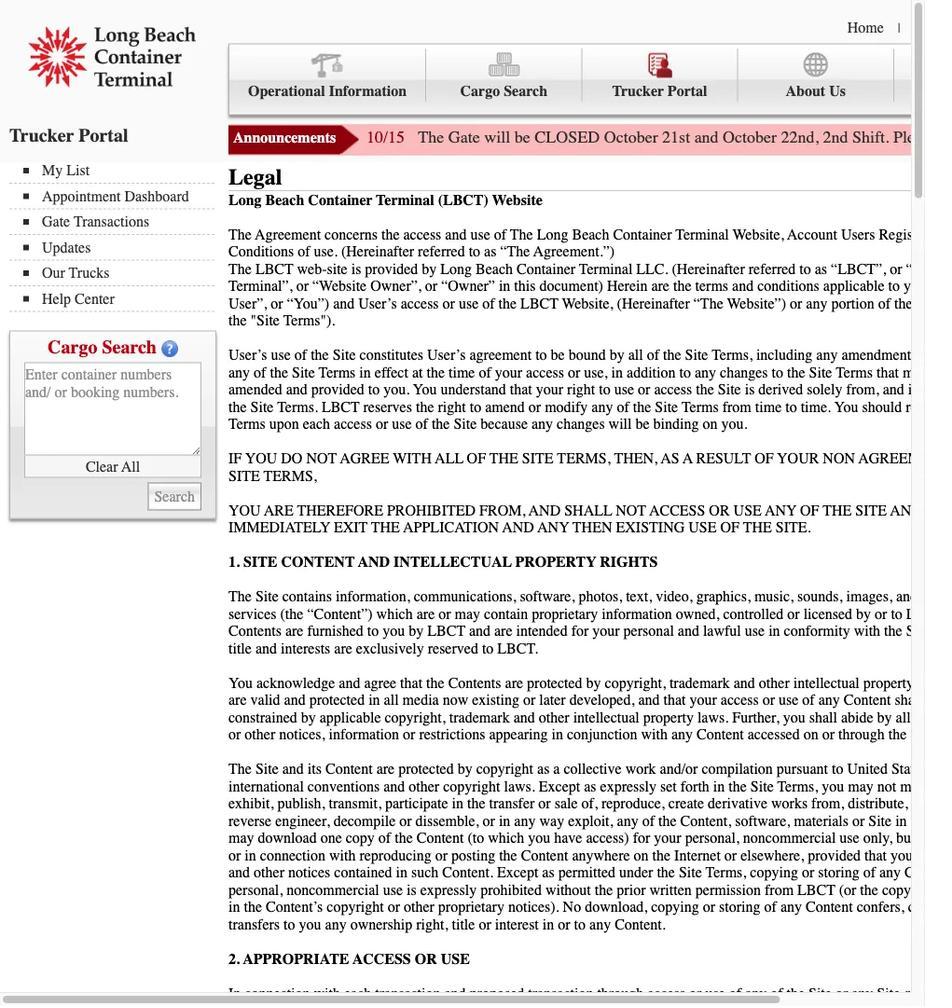 Task type: locate. For each thing, give the bounding box(es) containing it.
1 vertical spatial are
[[377, 761, 395, 778]]

graphics,
[[697, 588, 751, 606]]

0 horizontal spatial to
[[536, 347, 547, 364]]

the inside the site contains information, communications, software, photos, text, video, graphics, music, sounds, images, and o
[[229, 588, 252, 606]]

1 vertical spatial portal
[[79, 125, 128, 146]]

and up "information,"
[[358, 554, 390, 571]]

as
[[815, 260, 828, 278], [538, 761, 550, 778]]

and down agreeme
[[891, 502, 923, 519]]

trucker
[[613, 83, 664, 100], [9, 125, 74, 146]]

beach
[[266, 191, 305, 209], [573, 226, 610, 243], [476, 260, 513, 278]]

user's left agreement
[[427, 347, 466, 364]]

0 vertical spatial beach
[[266, 191, 305, 209]]

"lbct",
[[832, 260, 887, 278]]

protected down the site contains information, communications, software, photos, text, video, graphics, music, sounds, images, and o
[[527, 675, 583, 692]]

by left copyright,
[[587, 675, 602, 692]]

october
[[604, 128, 659, 147], [723, 128, 777, 147]]

amendments
[[842, 347, 918, 364]]

o
[[921, 347, 926, 364], [922, 588, 926, 606]]

long down legal
[[229, 191, 262, 209]]

cargo
[[461, 83, 500, 100], [48, 336, 97, 358]]

0 vertical spatial trucker portal
[[613, 83, 708, 100]]

bound
[[569, 347, 606, 364]]

1 vertical spatial access
[[353, 951, 411, 968]]

of left your
[[755, 450, 774, 468]]

2 vertical spatial long
[[441, 260, 472, 278]]

access right through in the right of the page
[[648, 985, 686, 1003]]

0 horizontal spatial gate
[[42, 213, 70, 231]]

Enter container numbers and/ or booking numbers.  text field
[[24, 363, 202, 456]]

trucks
[[69, 265, 110, 282]]

0 vertical spatial not
[[306, 450, 337, 468]]

0 horizontal spatial cargo search
[[48, 336, 157, 358]]

trucker up my
[[9, 125, 74, 146]]

site left constitutes
[[333, 347, 356, 364]]

1 horizontal spatial portal
[[668, 83, 708, 100]]

registra
[[879, 226, 926, 243]]

0 horizontal spatial search
[[102, 336, 157, 358]]

of right all
[[467, 450, 486, 468]]

clear all button
[[24, 456, 202, 478]]

the left its
[[229, 761, 252, 778]]

0 horizontal spatial are
[[377, 761, 395, 778]]

0 horizontal spatial use
[[441, 951, 470, 968]]

by inside the site and its content are protected by copyright as a collective work and/or compilation pursuant to united states
[[458, 761, 473, 778]]

appointment
[[42, 188, 121, 205]]

be inside "user's use of the site constitutes user's agreement to be bound by all of the site terms, including any amendments o"
[[551, 347, 565, 364]]

1 vertical spatial cargo
[[48, 336, 97, 358]]

are inside you acknowledge and agree that the contents are protected by copyright, trademark and other intellectual property la
[[505, 675, 524, 692]]

1 horizontal spatial user's
[[427, 347, 466, 364]]

1 horizontal spatial october
[[723, 128, 777, 147]]

gate up updates on the top left
[[42, 213, 70, 231]]

2. appropriate access or use
[[229, 951, 470, 968]]

terms,
[[712, 347, 753, 364]]

1 vertical spatial as
[[538, 761, 550, 778]]

1 october from the left
[[604, 128, 659, 147]]

1 horizontal spatial search
[[504, 83, 548, 100]]

gate left the will
[[449, 128, 480, 147]]

you inside if you do not agree with all of the site terms, then, as a result of your non agreeme
[[245, 450, 277, 468]]

2 transaction from the left
[[528, 985, 594, 1003]]

0 vertical spatial o
[[921, 347, 926, 364]]

1 vertical spatial use
[[271, 347, 291, 364]]

operational
[[248, 83, 325, 100]]

or left "lo
[[890, 260, 903, 278]]

1 transaction from the left
[[375, 985, 441, 1003]]

1 horizontal spatial cargo
[[461, 83, 500, 100]]

2 horizontal spatial beach
[[573, 226, 610, 243]]

help center link
[[23, 290, 215, 307]]

in connection with each transaction and proposed transaction through access or use of any of the site or any site-rela
[[229, 985, 926, 1007]]

0 horizontal spatial and
[[358, 554, 390, 571]]

content
[[326, 761, 373, 778]]

1 horizontal spatial container
[[517, 260, 576, 278]]

of inside the "the agreement concerns the access and use of the long beach container terminal website, account users registra the lbct web-site is provided by long beach container terminal llc. (hereinafter referred to as "lbct", or "lo"
[[494, 226, 507, 243]]

trucker portal up the 10/15 the gate will be closed october 21st and october 22nd, 2nd shift. pleas
[[613, 83, 708, 100]]

long beach container terminal (lbct) website
[[229, 191, 543, 209]]

as down account
[[815, 260, 828, 278]]

and inside in connection with each transaction and proposed transaction through access or use of any of the site or any site-rela
[[445, 985, 466, 1003]]

1 vertical spatial o
[[922, 588, 926, 606]]

0 vertical spatial as
[[815, 260, 828, 278]]

container up concerns
[[308, 191, 373, 209]]

search down help center link
[[102, 336, 157, 358]]

you acknowledge and agree that the contents are protected by copyright, trademark and other intellectual property la
[[229, 675, 926, 744]]

2 horizontal spatial long
[[537, 226, 569, 243]]

2 vertical spatial site
[[244, 554, 278, 571]]

including
[[757, 347, 813, 364]]

agreeme
[[859, 450, 926, 468]]

from,
[[480, 502, 526, 519]]

therefore
[[297, 502, 384, 519]]

access inside in connection with each transaction and proposed transaction through access or use of any of the site or any site-rela
[[648, 985, 686, 1003]]

user's down lbct
[[229, 347, 267, 364]]

you right if
[[245, 450, 277, 468]]

and left "agree"
[[339, 675, 361, 692]]

my list appointment dashboard gate transactions updates our trucks help center
[[42, 162, 189, 307]]

container up the llc.
[[614, 226, 672, 243]]

1 vertical spatial long
[[537, 226, 569, 243]]

or right through in the right of the page
[[690, 985, 702, 1003]]

terminal left the llc.
[[579, 260, 633, 278]]

the inside you acknowledge and agree that the contents are protected by copyright, trademark and other intellectual property la
[[427, 675, 445, 692]]

0 vertical spatial search
[[504, 83, 548, 100]]

users
[[842, 226, 876, 243]]

transaction left through in the right of the page
[[528, 985, 594, 1003]]

by
[[422, 260, 437, 278], [610, 347, 625, 364], [587, 675, 602, 692], [458, 761, 473, 778]]

search up the will
[[504, 83, 548, 100]]

by left the copyright
[[458, 761, 473, 778]]

0 horizontal spatial terminal
[[376, 191, 435, 209]]

by left all
[[610, 347, 625, 364]]

1 vertical spatial gate
[[42, 213, 70, 231]]

o inside "user's use of the site constitutes user's agreement to be bound by all of the site terms, including any amendments o"
[[921, 347, 926, 364]]

not right do
[[306, 450, 337, 468]]

or left site-
[[836, 985, 849, 1003]]

1 horizontal spatial protected
[[527, 675, 583, 692]]

1 horizontal spatial are
[[505, 675, 524, 692]]

0 vertical spatial gate
[[449, 128, 480, 147]]

trucker portal
[[613, 83, 708, 100], [9, 125, 128, 146]]

cargo up the will
[[461, 83, 500, 100]]

use left any
[[734, 502, 762, 519]]

compilation
[[702, 761, 773, 778]]

site
[[522, 450, 554, 468], [856, 502, 888, 519], [244, 554, 278, 571]]

0 horizontal spatial beach
[[266, 191, 305, 209]]

22nd,
[[782, 128, 819, 147]]

long down website
[[537, 226, 569, 243]]

not right shall
[[616, 502, 647, 519]]

site
[[333, 347, 356, 364], [685, 347, 709, 364], [256, 588, 279, 606], [256, 761, 279, 778], [809, 985, 832, 1003]]

use up proposed
[[441, 951, 470, 968]]

0 vertical spatial access
[[650, 502, 706, 519]]

long right provided
[[441, 260, 472, 278]]

be right the will
[[515, 128, 531, 147]]

trucker up the 10/15 the gate will be closed october 21st and october 22nd, 2nd shift. pleas
[[613, 83, 664, 100]]

the down 1.
[[229, 588, 252, 606]]

of right any
[[801, 502, 820, 519]]

rights
[[600, 554, 658, 571]]

site right 1.
[[244, 554, 278, 571]]

the down the non
[[823, 502, 852, 519]]

access inside you are therefore prohibited from, and shall not access or use any of the site and
[[650, 502, 706, 519]]

0 vertical spatial the
[[490, 450, 519, 468]]

protected right content
[[399, 761, 454, 778]]

terminal left (lbct)
[[376, 191, 435, 209]]

0 vertical spatial protected
[[527, 675, 583, 692]]

0 vertical spatial trucker
[[613, 83, 664, 100]]

site left its
[[256, 761, 279, 778]]

the
[[418, 128, 444, 147], [229, 226, 252, 243], [510, 226, 534, 243], [229, 260, 252, 278], [229, 588, 252, 606], [229, 761, 252, 778]]

lbct
[[256, 260, 294, 278]]

list
[[66, 162, 90, 179]]

and left its
[[283, 761, 304, 778]]

are
[[505, 675, 524, 692], [377, 761, 395, 778]]

1 horizontal spatial cargo search
[[461, 83, 548, 100]]

access inside the "the agreement concerns the access and use of the long beach container terminal website, account users registra the lbct web-site is provided by long beach container terminal llc. (hereinafter referred to as "lbct", or "lo"
[[404, 226, 442, 243]]

1 vertical spatial terminal
[[676, 226, 730, 243]]

help
[[42, 290, 71, 307]]

portal up my list link
[[79, 125, 128, 146]]

be
[[515, 128, 531, 147], [551, 347, 565, 364]]

la
[[918, 675, 926, 692]]

and down (lbct)
[[445, 226, 467, 243]]

property
[[864, 675, 915, 692]]

1 vertical spatial you
[[229, 502, 261, 519]]

and inside the site and its content are protected by copyright as a collective work and/or compilation pursuant to united states
[[283, 761, 304, 778]]

1 horizontal spatial site
[[522, 450, 554, 468]]

site inside if you do not agree with all of the site terms, then, as a result of your non agreeme
[[522, 450, 554, 468]]

connection
[[245, 985, 310, 1003]]

0 horizontal spatial protected
[[399, 761, 454, 778]]

access up the each
[[353, 951, 411, 968]]

0 vertical spatial site
[[522, 450, 554, 468]]

trucker portal up list
[[9, 125, 128, 146]]

0 horizontal spatial not
[[306, 450, 337, 468]]

1 user's from the left
[[229, 347, 267, 364]]

1 horizontal spatial transaction
[[528, 985, 594, 1003]]

0 horizontal spatial or
[[690, 985, 702, 1003]]

october left 22nd,
[[723, 128, 777, 147]]

to right agreement
[[536, 347, 547, 364]]

2 o from the top
[[922, 588, 926, 606]]

and/or
[[660, 761, 698, 778]]

any
[[817, 347, 838, 364], [746, 985, 767, 1003], [852, 985, 874, 1003]]

0 vertical spatial use
[[471, 226, 491, 243]]

"lo
[[907, 260, 926, 278]]

o right images,
[[922, 588, 926, 606]]

information
[[329, 83, 407, 100]]

the up from,
[[490, 450, 519, 468]]

portal
[[668, 83, 708, 100], [79, 125, 128, 146]]

site down agreeme
[[856, 502, 888, 519]]

are right contents
[[505, 675, 524, 692]]

2 horizontal spatial of
[[801, 502, 820, 519]]

1 horizontal spatial gate
[[449, 128, 480, 147]]

you left the are
[[229, 502, 261, 519]]

cargo down help
[[48, 336, 97, 358]]

you inside you are therefore prohibited from, and shall not access or use any of the site and
[[229, 502, 261, 519]]

use
[[471, 226, 491, 243], [271, 347, 291, 364], [706, 985, 726, 1003]]

1 o from the top
[[921, 347, 926, 364]]

any for or
[[852, 985, 874, 1003]]

clear all
[[86, 458, 140, 475]]

about us link
[[739, 49, 895, 102]]

and right images,
[[897, 588, 918, 606]]

0 horizontal spatial container
[[308, 191, 373, 209]]

0 horizontal spatial use
[[271, 347, 291, 364]]

transaction
[[375, 985, 441, 1003], [528, 985, 594, 1003]]

2 horizontal spatial terminal
[[676, 226, 730, 243]]

1 vertical spatial trucker portal
[[9, 125, 128, 146]]

1 horizontal spatial trucker
[[613, 83, 664, 100]]

access down as
[[650, 502, 706, 519]]

0 horizontal spatial cargo
[[48, 336, 97, 358]]

0 horizontal spatial as
[[538, 761, 550, 778]]

1 vertical spatial site
[[856, 502, 888, 519]]

be left bound
[[551, 347, 565, 364]]

the inside you are therefore prohibited from, and shall not access or use any of the site and
[[823, 502, 852, 519]]

1 horizontal spatial access
[[650, 502, 706, 519]]

protected inside you acknowledge and agree that the contents are protected by copyright, trademark and other intellectual property la
[[527, 675, 583, 692]]

october left 21st
[[604, 128, 659, 147]]

1.
[[229, 554, 240, 571]]

container down website
[[517, 260, 576, 278]]

a
[[554, 761, 560, 778]]

1 horizontal spatial or
[[710, 502, 730, 519]]

1 horizontal spatial use
[[734, 502, 762, 519]]

1 vertical spatial container
[[614, 226, 672, 243]]

terminal up (hereinafter
[[676, 226, 730, 243]]

and right from,
[[529, 502, 561, 519]]

website,
[[733, 226, 785, 243]]

to left united
[[832, 761, 844, 778]]

1. site content and intellectual property rights
[[229, 554, 658, 571]]

any inside "user's use of the site constitutes user's agreement to be bound by all of the site terms, including any amendments o"
[[817, 347, 838, 364]]

result
[[697, 450, 752, 468]]

protected
[[527, 675, 583, 692], [399, 761, 454, 778]]

menu bar
[[229, 43, 926, 115], [9, 160, 224, 312]]

0 vertical spatial are
[[505, 675, 524, 692]]

the down website
[[510, 226, 534, 243]]

agreement
[[255, 226, 321, 243]]

protected inside the site and its content are protected by copyright as a collective work and/or compilation pursuant to united states
[[399, 761, 454, 778]]

2 horizontal spatial to
[[832, 761, 844, 778]]

0 horizontal spatial long
[[229, 191, 262, 209]]

the site contains information, communications, software, photos, text, video, graphics, music, sounds, images, and o
[[229, 588, 926, 657]]

or inside the "the agreement concerns the access and use of the long beach container terminal website, account users registra the lbct web-site is provided by long beach container terminal llc. (hereinafter referred to as "lbct", or "lo"
[[890, 260, 903, 278]]

1 horizontal spatial not
[[616, 502, 647, 519]]

to inside the site and its content are protected by copyright as a collective work and/or compilation pursuant to united states
[[832, 761, 844, 778]]

1 horizontal spatial to
[[800, 260, 812, 278]]

0 horizontal spatial access
[[404, 226, 442, 243]]

to
[[800, 260, 812, 278], [536, 347, 547, 364], [832, 761, 844, 778]]

2 user's from the left
[[427, 347, 466, 364]]

the right 10/15
[[418, 128, 444, 147]]

0 horizontal spatial the
[[490, 450, 519, 468]]

0 vertical spatial cargo search
[[461, 83, 548, 100]]

home link
[[848, 19, 885, 36]]

site left site-
[[809, 985, 832, 1003]]

0 vertical spatial or
[[710, 502, 730, 519]]

as left a
[[538, 761, 550, 778]]

0 vertical spatial use
[[734, 502, 762, 519]]

0 vertical spatial access
[[404, 226, 442, 243]]

other
[[760, 675, 790, 692]]

1 horizontal spatial beach
[[476, 260, 513, 278]]

cargo search inside menu bar
[[461, 83, 548, 100]]

cargo search up the will
[[461, 83, 548, 100]]

by right provided
[[422, 260, 437, 278]]

and left proposed
[[445, 985, 466, 1003]]

portal up 21st
[[668, 83, 708, 100]]

transaction right the each
[[375, 985, 441, 1003]]

site left terms,
[[522, 450, 554, 468]]

in
[[229, 985, 241, 1003]]

None submit
[[148, 483, 202, 511]]

cargo search down center
[[48, 336, 157, 358]]

are right content
[[377, 761, 395, 778]]

menu bar containing my list
[[9, 160, 224, 312]]

1 horizontal spatial menu bar
[[229, 43, 926, 115]]

the inside in connection with each transaction and proposed transaction through access or use of any of the site or any site-rela
[[787, 985, 805, 1003]]

terminal
[[376, 191, 435, 209], [676, 226, 730, 243], [579, 260, 633, 278]]

2 vertical spatial terminal
[[579, 260, 633, 278]]

agreement
[[470, 347, 532, 364]]

2 vertical spatial to
[[832, 761, 844, 778]]

access up provided
[[404, 226, 442, 243]]

to right referred
[[800, 260, 812, 278]]

0 horizontal spatial transaction
[[375, 985, 441, 1003]]

1 vertical spatial not
[[616, 502, 647, 519]]

site left contains
[[256, 588, 279, 606]]

2 october from the left
[[723, 128, 777, 147]]

o right amendments
[[921, 347, 926, 364]]

1 vertical spatial the
[[823, 502, 852, 519]]

use inside the "the agreement concerns the access and use of the long beach container terminal website, account users registra the lbct web-site is provided by long beach container terminal llc. (hereinafter referred to as "lbct", or "lo"
[[471, 226, 491, 243]]

2 horizontal spatial site
[[856, 502, 888, 519]]

1 vertical spatial be
[[551, 347, 565, 364]]

1 horizontal spatial be
[[551, 347, 565, 364]]



Task type: vqa. For each thing, say whether or not it's contained in the screenshot.
'COSCO' related to COSCO SHIPPING ALPS
no



Task type: describe. For each thing, give the bounding box(es) containing it.
appointment dashboard link
[[23, 188, 215, 205]]

software,
[[520, 588, 575, 606]]

shall
[[565, 502, 613, 519]]

use inside in connection with each transaction and proposed transaction through access or use of any of the site or any site-rela
[[706, 985, 726, 1003]]

10/15
[[367, 128, 405, 147]]

web-
[[297, 260, 327, 278]]

menu bar containing operational information
[[229, 43, 926, 115]]

dashboard
[[125, 188, 189, 205]]

1 horizontal spatial and
[[529, 502, 561, 519]]

provided
[[365, 260, 418, 278]]

video,
[[656, 588, 693, 606]]

0 vertical spatial portal
[[668, 83, 708, 100]]

1 horizontal spatial of
[[755, 450, 774, 468]]

my list link
[[23, 162, 215, 179]]

and right 21st
[[695, 128, 719, 147]]

through
[[598, 985, 644, 1003]]

terms,
[[558, 450, 611, 468]]

0 horizontal spatial portal
[[79, 125, 128, 146]]

its
[[308, 761, 322, 778]]

cargo inside "cargo search" link
[[461, 83, 500, 100]]

our trucks link
[[23, 265, 215, 282]]

and inside the "the agreement concerns the access and use of the long beach container terminal website, account users registra the lbct web-site is provided by long beach container terminal llc. (hereinafter referred to as "lbct", or "lo"
[[445, 226, 467, 243]]

21st
[[663, 128, 691, 147]]

prohibited
[[387, 502, 476, 519]]

not inside you are therefore prohibited from, and shall not access or use any of the site and
[[616, 502, 647, 519]]

2 horizontal spatial container
[[614, 226, 672, 243]]

each
[[344, 985, 372, 1003]]

not inside if you do not agree with all of the site terms, then, as a result of your non agreeme
[[306, 450, 337, 468]]

the inside the "the agreement concerns the access and use of the long beach container terminal website, account users registra the lbct web-site is provided by long beach container terminal llc. (hereinafter referred to as "lbct", or "lo"
[[382, 226, 400, 243]]

non
[[823, 450, 856, 468]]

as inside the site and its content are protected by copyright as a collective work and/or compilation pursuant to united states
[[538, 761, 550, 778]]

0 horizontal spatial of
[[467, 450, 486, 468]]

referred
[[749, 260, 796, 278]]

you are therefore prohibited from, and shall not access or use any of the site and 
[[229, 502, 926, 537]]

1 horizontal spatial long
[[441, 260, 472, 278]]

images,
[[847, 588, 893, 606]]

use inside you are therefore prohibited from, and shall not access or use any of the site and
[[734, 502, 762, 519]]

0 vertical spatial container
[[308, 191, 373, 209]]

the inside if you do not agree with all of the site terms, then, as a result of your non agreeme
[[490, 450, 519, 468]]

all
[[435, 450, 464, 468]]

1 horizontal spatial or
[[836, 985, 849, 1003]]

2nd
[[824, 128, 849, 147]]

legal
[[229, 165, 282, 190]]

site left terms,
[[685, 347, 709, 364]]

trademark
[[670, 675, 730, 692]]

and left other
[[734, 675, 756, 692]]

gate transactions link
[[23, 213, 215, 231]]

collective
[[564, 761, 622, 778]]

my
[[42, 162, 63, 179]]

site inside you are therefore prohibited from, and shall not access or use any of the site and
[[856, 502, 888, 519]]

0 vertical spatial be
[[515, 128, 531, 147]]

agree
[[364, 675, 397, 692]]

2 vertical spatial container
[[517, 260, 576, 278]]

the inside the site and its content are protected by copyright as a collective work and/or compilation pursuant to united states
[[229, 761, 252, 778]]

updates
[[42, 239, 91, 256]]

all
[[629, 347, 644, 364]]

copyright,
[[605, 675, 666, 692]]

content
[[281, 554, 355, 571]]

if
[[229, 450, 242, 468]]

you
[[229, 675, 253, 692]]

contains
[[283, 588, 332, 606]]

are
[[264, 502, 294, 519]]

llc.
[[637, 260, 669, 278]]

announcements
[[233, 129, 336, 147]]

concerns
[[325, 226, 378, 243]]

text,
[[626, 588, 652, 606]]

trucker portal link
[[583, 49, 739, 102]]

0 horizontal spatial any
[[746, 985, 767, 1003]]

the agreement concerns the access and use of the long beach container terminal website, account users registra the lbct web-site is provided by long beach container terminal llc. (hereinafter referred to as "lbct", or "lo
[[229, 226, 926, 329]]

2.
[[229, 951, 240, 968]]

(hereinafter
[[672, 260, 745, 278]]

pleas
[[894, 128, 926, 147]]

work
[[626, 761, 657, 778]]

0 horizontal spatial site
[[244, 554, 278, 571]]

your
[[778, 450, 820, 468]]

rela
[[906, 985, 926, 1003]]

0 horizontal spatial trucker portal
[[9, 125, 128, 146]]

all
[[121, 458, 140, 475]]

site inside the site contains information, communications, software, photos, text, video, graphics, music, sounds, images, and o
[[256, 588, 279, 606]]

about
[[786, 83, 826, 100]]

0 horizontal spatial or
[[415, 951, 437, 968]]

the left the agreement
[[229, 226, 252, 243]]

cargo search link
[[427, 49, 583, 102]]

agree
[[340, 450, 390, 468]]

any
[[766, 502, 797, 519]]

1 vertical spatial use
[[441, 951, 470, 968]]

site inside the site and its content are protected by copyright as a collective work and/or compilation pursuant to united states
[[256, 761, 279, 778]]

use inside "user's use of the site constitutes user's agreement to be bound by all of the site terms, including any amendments o"
[[271, 347, 291, 364]]

by inside "user's use of the site constitutes user's agreement to be bound by all of the site terms, including any amendments o"
[[610, 347, 625, 364]]

to inside the "the agreement concerns the access and use of the long beach container terminal website, account users registra the lbct web-site is provided by long beach container terminal llc. (hereinafter referred to as "lbct", or "lo"
[[800, 260, 812, 278]]

as inside the "the agreement concerns the access and use of the long beach container terminal website, account users registra the lbct web-site is provided by long beach container terminal llc. (hereinafter referred to as "lbct", or "lo"
[[815, 260, 828, 278]]

photos,
[[579, 588, 623, 606]]

states
[[892, 761, 926, 778]]

or inside you are therefore prohibited from, and shall not access or use any of the site and
[[710, 502, 730, 519]]

constitutes
[[360, 347, 424, 364]]

by inside the "the agreement concerns the access and use of the long beach container terminal website, account users registra the lbct web-site is provided by long beach container terminal llc. (hereinafter referred to as "lbct", or "lo"
[[422, 260, 437, 278]]

with
[[314, 985, 341, 1003]]

pursuant
[[777, 761, 829, 778]]

o inside the site contains information, communications, software, photos, text, video, graphics, music, sounds, images, and o
[[922, 588, 926, 606]]

2 horizontal spatial and
[[891, 502, 923, 519]]

|
[[899, 21, 901, 35]]

information,
[[336, 588, 410, 606]]

the left lbct
[[229, 260, 252, 278]]

us
[[830, 83, 846, 100]]

0 vertical spatial long
[[229, 191, 262, 209]]

site inside in connection with each transaction and proposed transaction through access or use of any of the site or any site-rela
[[809, 985, 832, 1003]]

any for including
[[817, 347, 838, 364]]

and inside the site contains information, communications, software, photos, text, video, graphics, music, sounds, images, and o
[[897, 588, 918, 606]]

music,
[[755, 588, 794, 606]]

website
[[492, 191, 543, 209]]

will
[[484, 128, 511, 147]]

10/15 the gate will be closed october 21st and october 22nd, 2nd shift. pleas
[[367, 128, 926, 147]]

1 horizontal spatial trucker portal
[[613, 83, 708, 100]]

1 horizontal spatial terminal
[[579, 260, 633, 278]]

are inside the site and its content are protected by copyright as a collective work and/or compilation pursuant to united states
[[377, 761, 395, 778]]

of inside you are therefore prohibited from, and shall not access or use any of the site and
[[801, 502, 820, 519]]

copyright
[[477, 761, 534, 778]]

gate inside my list appointment dashboard gate transactions updates our trucks help center
[[42, 213, 70, 231]]

account
[[788, 226, 838, 243]]

by inside you acknowledge and agree that the contents are protected by copyright, trademark and other intellectual property la
[[587, 675, 602, 692]]

site-
[[878, 985, 906, 1003]]

to inside "user's use of the site constitutes user's agreement to be bound by all of the site terms, including any amendments o"
[[536, 347, 547, 364]]

0 vertical spatial terminal
[[376, 191, 435, 209]]

operational information link
[[230, 49, 427, 102]]

as
[[661, 450, 680, 468]]

sounds,
[[798, 588, 843, 606]]

shift.
[[853, 128, 890, 147]]

property
[[515, 554, 597, 571]]

0 horizontal spatial trucker
[[9, 125, 74, 146]]



